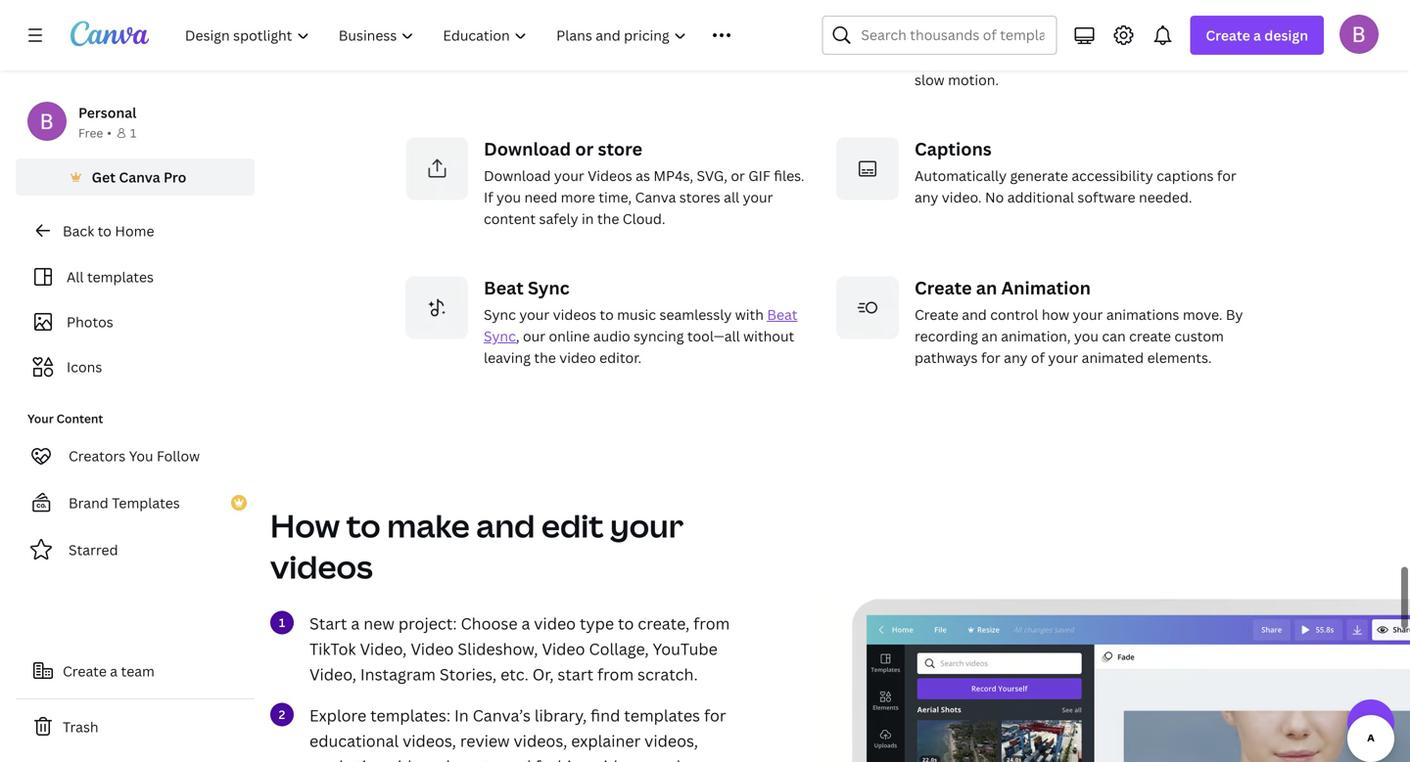 Task type: vqa. For each thing, say whether or not it's contained in the screenshot.


Task type: describe. For each thing, give the bounding box(es) containing it.
audio
[[593, 327, 630, 346]]

1 horizontal spatial video,
[[360, 639, 407, 660]]

create an animation create and control how your animations move. by recording an animation, you can create custom pathways for any of your animated elements.
[[915, 276, 1243, 367]]

more.
[[684, 757, 728, 763]]

video speed controls image
[[836, 0, 899, 40]]

editor.
[[599, 349, 642, 367]]

follow
[[157, 447, 200, 466]]

the inside download or store download your videos as mp4s, svg, or gif files. if you need more time, canva stores all your content safely in the cloud.
[[597, 210, 619, 228]]

syncing
[[634, 327, 684, 346]]

for inside captions automatically generate accessibility captions for any video. no additional software needed.
[[1217, 167, 1236, 185]]

personal
[[78, 103, 137, 122]]

design.
[[915, 28, 961, 46]]

project:
[[398, 614, 457, 635]]

store
[[598, 137, 642, 161]]

create a design button
[[1190, 16, 1324, 55]]

stores
[[679, 188, 720, 207]]

edit
[[541, 505, 604, 548]]

instagram inside schedule your videos to go live with content calendar. have your instagram stories, reels, facebook stories, and tiktoks ready to go.
[[619, 28, 685, 46]]

Search search field
[[861, 17, 1044, 54]]

video inside start a new project: choose a video type to create, from tiktok video, video slideshow, video collage, youtube video, instagram stories, etc. or, start from scratch.
[[534, 614, 576, 635]]

reels,
[[742, 28, 781, 46]]

brand templates
[[69, 494, 180, 513]]

in inside download or store download your videos as mp4s, svg, or gif files. if you need more time, canva stores all your content safely in the cloud.
[[582, 210, 594, 228]]

all
[[724, 188, 739, 207]]

to inside start a new project: choose a video type to create, from tiktok video, video slideshow, video collage, youtube video, instagram stories, etc. or, start from scratch.
[[618, 614, 634, 635]]

get canva pro
[[92, 168, 186, 187]]

automatically
[[915, 167, 1007, 185]]

and inside create an animation create and control how your animations move. by recording an animation, you can create custom pathways for any of your animated elements.
[[962, 306, 987, 324]]

live
[[667, 6, 690, 25]]

create for animation
[[915, 276, 972, 300]]

any inside captions automatically generate accessibility captions for any video. no additional software needed.
[[915, 188, 938, 207]]

your inside make your videos faster
[[1126, 28, 1157, 46]]

make inside how to make and edit your videos
[[387, 505, 470, 548]]

explainer
[[571, 731, 641, 752]]

make your videos faster
[[915, 28, 1203, 68]]

back to home link
[[16, 212, 255, 251]]

a right the choose
[[521, 614, 530, 635]]

icons
[[67, 358, 102, 377]]

instagram inside start a new project: choose a video type to create, from tiktok video, video slideshow, video collage, youtube video, instagram stories, etc. or, start from scratch.
[[360, 665, 436, 686]]

video inside , our online audio syncing tool—all without leaving the video editor.
[[559, 349, 596, 367]]

create a design
[[1206, 26, 1308, 45]]

create a team
[[63, 662, 155, 681]]

how to make and edit your videos image
[[811, 600, 1410, 763]]

create,
[[638, 614, 690, 635]]

our
[[523, 327, 545, 346]]

or inside speed up or slow down video elements in a canva design. you can choose to
[[980, 6, 994, 25]]

how to make and edit your videos
[[270, 505, 684, 589]]

2 download from the top
[[484, 167, 551, 185]]

1 horizontal spatial from
[[693, 614, 730, 635]]

your right "how"
[[1073, 306, 1103, 324]]

beat inside beat sync
[[767, 306, 798, 324]]

more
[[561, 188, 595, 207]]

animated
[[1082, 349, 1144, 367]]

0 horizontal spatial templates
[[87, 268, 154, 286]]

recording
[[915, 327, 978, 346]]

a for create a team
[[110, 662, 118, 681]]

1 video from the left
[[411, 639, 454, 660]]

starred link
[[16, 531, 255, 570]]

all templates link
[[27, 259, 243, 296]]

content inside schedule your videos to go live with content calendar. have your instagram stories, reels, facebook stories, and tiktoks ready to go.
[[725, 6, 779, 25]]

your right 'have'
[[586, 28, 616, 46]]

canva inside speed up or slow down video elements in a canva design. you can choose to
[[1202, 6, 1243, 25]]

can inside speed up or slow down video elements in a canva design. you can choose to
[[992, 28, 1016, 46]]

for inside for slow motion.
[[1197, 49, 1216, 68]]

content
[[484, 210, 536, 228]]

elements.
[[1147, 349, 1212, 367]]

pro
[[164, 168, 186, 187]]

download or store image
[[405, 138, 468, 200]]

slideshow,
[[458, 639, 538, 660]]

creators you follow link
[[16, 437, 255, 476]]

video.
[[942, 188, 982, 207]]

and left more.
[[652, 757, 681, 763]]

accessibility
[[1072, 167, 1153, 185]]

photos link
[[27, 304, 243, 341]]

by
[[1226, 306, 1243, 324]]

how
[[1042, 306, 1069, 324]]

gif
[[748, 167, 770, 185]]

for inside the explore templates: in canva's library, find templates for educational videos, review videos, explainer videos, marketing videos, beauty and fashion videos, and more.
[[704, 706, 726, 727]]

0 horizontal spatial from
[[597, 665, 634, 686]]

pathways
[[915, 349, 978, 367]]

leaving
[[484, 349, 531, 367]]

canva inside button
[[119, 168, 160, 187]]

content calendar image
[[405, 0, 468, 40]]

captions automatically generate accessibility captions for any video. no additional software needed.
[[915, 137, 1236, 207]]

videos for sync
[[553, 306, 596, 324]]

0 vertical spatial stories,
[[689, 28, 739, 46]]

and inside schedule your videos to go live with content calendar. have your instagram stories, reels, facebook stories, and tiktoks ready to go.
[[603, 49, 628, 68]]

templates
[[112, 494, 180, 513]]

to left go
[[630, 6, 644, 25]]

back
[[63, 222, 94, 240]]

videos for make
[[1160, 28, 1203, 46]]

in
[[454, 706, 469, 727]]

cloud.
[[623, 210, 665, 228]]

no
[[985, 188, 1004, 207]]

svg,
[[697, 167, 727, 185]]

you inside download or store download your videos as mp4s, svg, or gif files. if you need more time, canva stores all your content safely in the cloud.
[[496, 188, 521, 207]]

brand
[[69, 494, 108, 513]]

to left go.
[[724, 49, 738, 68]]

beauty
[[446, 757, 499, 763]]

0 vertical spatial beat
[[484, 276, 524, 300]]

elements
[[1111, 6, 1172, 25]]

videos inside schedule your videos to go live with content calendar. have your instagram stories, reels, facebook stories, and tiktoks ready to go.
[[582, 6, 627, 25]]

you inside create an animation create and control how your animations move. by recording an animation, you can create custom pathways for any of your animated elements.
[[1074, 327, 1099, 346]]

your right 'of'
[[1048, 349, 1078, 367]]

explore
[[309, 706, 366, 727]]

explore templates: in canva's library, find templates for educational videos, review videos, explainer videos, marketing videos, beauty and fashion videos, and more.
[[309, 706, 728, 763]]

free
[[78, 125, 103, 141]]

and inside how to make and edit your videos
[[476, 505, 535, 548]]

create a team button
[[16, 652, 255, 691]]

creators you follow
[[69, 447, 200, 466]]

schedule
[[484, 6, 545, 25]]

captions image
[[836, 138, 899, 200]]

or left "gif" at the top of the page
[[731, 167, 745, 185]]

videos inside download or store download your videos as mp4s, svg, or gif files. if you need more time, canva stores all your content safely in the cloud.
[[588, 167, 632, 185]]

youtube
[[653, 639, 718, 660]]

fashion
[[535, 757, 591, 763]]

choose
[[461, 614, 518, 635]]

your down "gif" at the top of the page
[[743, 188, 773, 207]]

facebook
[[484, 49, 547, 68]]

tiktok
[[309, 639, 356, 660]]

team
[[121, 662, 155, 681]]

video inside speed up or slow down video elements in a canva design. you can choose to
[[1071, 6, 1108, 25]]

0 vertical spatial sync
[[528, 276, 570, 300]]

make inside make your videos faster
[[1088, 28, 1123, 46]]

, our online audio syncing tool—all without leaving the video editor.
[[484, 327, 794, 367]]

if
[[484, 188, 493, 207]]

how
[[270, 505, 340, 548]]

free •
[[78, 125, 112, 141]]

1 vertical spatial stories,
[[550, 49, 600, 68]]

to inside how to make and edit your videos
[[346, 505, 381, 548]]

generate
[[1010, 167, 1068, 185]]

your content
[[27, 411, 103, 427]]



Task type: locate. For each thing, give the bounding box(es) containing it.
animation
[[1001, 276, 1091, 300]]

1 vertical spatial can
[[1102, 327, 1126, 346]]

slow inside for slow motion.
[[915, 71, 945, 89]]

1 vertical spatial the
[[534, 349, 556, 367]]

or right up
[[980, 6, 994, 25]]

videos
[[582, 6, 627, 25], [588, 167, 632, 185]]

can inside create an animation create and control how your animations move. by recording an animation, you can create custom pathways for any of your animated elements.
[[1102, 327, 1126, 346]]

stories, down 'have'
[[550, 49, 600, 68]]

your down elements
[[1126, 28, 1157, 46]]

1 vertical spatial in
[[582, 210, 594, 228]]

to inside speed up or slow down video elements in a canva design. you can choose to
[[1071, 28, 1085, 46]]

down up choose on the right top
[[1031, 6, 1068, 25]]

0 horizontal spatial content
[[56, 411, 103, 427]]

any inside create an animation create and control how your animations move. by recording an animation, you can create custom pathways for any of your animated elements.
[[1004, 349, 1028, 367]]

1 vertical spatial download
[[484, 167, 551, 185]]

templates inside the explore templates: in canva's library, find templates for educational videos, review videos, explainer videos, marketing videos, beauty and fashion videos, and more.
[[624, 706, 700, 727]]

2 horizontal spatial canva
[[1202, 6, 1243, 25]]

slow inside speed up or slow down video elements in a canva design. you can choose to
[[998, 6, 1028, 25]]

1 horizontal spatial templates
[[624, 706, 700, 727]]

make
[[1088, 28, 1123, 46], [387, 505, 470, 548]]

control
[[990, 306, 1038, 324]]

your up 'have'
[[549, 6, 579, 25]]

video down project:
[[411, 639, 454, 660]]

stories, inside start a new project: choose a video type to create, from tiktok video, video slideshow, video collage, youtube video, instagram stories, etc. or, start from scratch.
[[440, 665, 497, 686]]

create for team
[[63, 662, 107, 681]]

0 horizontal spatial make
[[387, 505, 470, 548]]

create inside create a team button
[[63, 662, 107, 681]]

for slow motion.
[[915, 49, 1216, 89]]

time-
[[990, 49, 1025, 68]]

stories, down slideshow,
[[440, 665, 497, 686]]

,
[[516, 327, 520, 346]]

can up 'time-'
[[992, 28, 1016, 46]]

0 vertical spatial down
[[1031, 6, 1068, 25]]

icons link
[[27, 349, 243, 386]]

2 vertical spatial sync
[[484, 327, 516, 346]]

a inside speed up or slow down video elements in a canva design. you can choose to
[[1191, 6, 1199, 25]]

instagram up "templates:"
[[360, 665, 436, 686]]

video up start
[[542, 639, 585, 660]]

beat sync
[[484, 276, 570, 300], [484, 306, 798, 346]]

create
[[1206, 26, 1250, 45], [915, 276, 972, 300], [915, 306, 959, 324], [63, 662, 107, 681]]

you up animated
[[1074, 327, 1099, 346]]

with for seamlessly
[[735, 306, 764, 324]]

for inside create an animation create and control how your animations move. by recording an animation, you can create custom pathways for any of your animated elements.
[[981, 349, 1000, 367]]

1 vertical spatial make
[[387, 505, 470, 548]]

collage,
[[589, 639, 649, 660]]

make your videos faster link
[[915, 28, 1203, 68]]

a up motion.
[[979, 49, 987, 68]]

create for design
[[1206, 26, 1250, 45]]

for up motion.
[[957, 49, 976, 68]]

1 horizontal spatial video
[[542, 639, 585, 660]]

to right how
[[346, 505, 381, 548]]

top level navigation element
[[172, 16, 775, 55], [172, 16, 775, 55]]

videos up 'time,' at the left top of page
[[588, 167, 632, 185]]

sync up the our
[[528, 276, 570, 300]]

for right pathways on the right
[[981, 349, 1000, 367]]

stories, up ready
[[689, 28, 739, 46]]

the down 'time,' at the left top of page
[[597, 210, 619, 228]]

calendar.
[[484, 28, 546, 46]]

2 horizontal spatial slow
[[1124, 49, 1154, 68]]

or right effect on the right of the page
[[1106, 49, 1120, 68]]

in right elements
[[1176, 6, 1188, 25]]

beat
[[484, 276, 524, 300], [767, 306, 798, 324]]

create inside 'create a design' dropdown button
[[1206, 26, 1250, 45]]

slow down faster
[[915, 71, 945, 89]]

1 vertical spatial video,
[[309, 665, 356, 686]]

motion.
[[948, 71, 999, 89]]

sync up leaving
[[484, 327, 516, 346]]

1 vertical spatial any
[[1004, 349, 1028, 367]]

with inside schedule your videos to go live with content calendar. have your instagram stories, reels, facebook stories, and tiktoks ready to go.
[[693, 6, 722, 25]]

0 vertical spatial content
[[725, 6, 779, 25]]

canva up cloud.
[[635, 188, 676, 207]]

with for live
[[693, 6, 722, 25]]

1 horizontal spatial canva
[[635, 188, 676, 207]]

1 vertical spatial you
[[1074, 327, 1099, 346]]

from up youtube
[[693, 614, 730, 635]]

your up the our
[[519, 306, 549, 324]]

a for for a time-lapse effect or slow down
[[979, 49, 987, 68]]

0 vertical spatial beat sync
[[484, 276, 570, 300]]

1 horizontal spatial in
[[1176, 6, 1188, 25]]

canva left pro
[[119, 168, 160, 187]]

and left the "tiktoks"
[[603, 49, 628, 68]]

from
[[693, 614, 730, 635], [597, 665, 634, 686]]

1 vertical spatial beat sync
[[484, 306, 798, 346]]

1 vertical spatial sync
[[484, 306, 516, 324]]

as
[[636, 167, 650, 185]]

design
[[1264, 26, 1308, 45]]

1 horizontal spatial any
[[1004, 349, 1028, 367]]

0 vertical spatial from
[[693, 614, 730, 635]]

0 vertical spatial any
[[915, 188, 938, 207]]

1 vertical spatial instagram
[[360, 665, 436, 686]]

0 vertical spatial in
[[1176, 6, 1188, 25]]

for right the captions at the top right
[[1217, 167, 1236, 185]]

you left follow
[[129, 447, 153, 466]]

etc.
[[500, 665, 529, 686]]

0 vertical spatial can
[[992, 28, 1016, 46]]

go.
[[741, 49, 760, 68]]

an
[[976, 276, 997, 300], [981, 327, 998, 346]]

videos up the online
[[553, 306, 596, 324]]

your inside how to make and edit your videos
[[610, 505, 684, 548]]

have
[[549, 28, 582, 46]]

files.
[[774, 167, 805, 185]]

1 vertical spatial video
[[559, 349, 596, 367]]

1 horizontal spatial instagram
[[619, 28, 685, 46]]

a for create a design
[[1253, 26, 1261, 45]]

0 horizontal spatial instagram
[[360, 665, 436, 686]]

to up audio
[[600, 306, 614, 324]]

0 horizontal spatial video,
[[309, 665, 356, 686]]

1 vertical spatial videos
[[553, 306, 596, 324]]

1 vertical spatial content
[[56, 411, 103, 427]]

1 vertical spatial with
[[735, 306, 764, 324]]

video, down new
[[360, 639, 407, 660]]

instagram down go
[[619, 28, 685, 46]]

a left design
[[1253, 26, 1261, 45]]

video left type
[[534, 614, 576, 635]]

to up for a time-lapse effect or slow down
[[1071, 28, 1085, 46]]

the inside , our online audio syncing tool—all without leaving the video editor.
[[534, 349, 556, 367]]

0 horizontal spatial you
[[129, 447, 153, 466]]

the down the our
[[534, 349, 556, 367]]

2 video from the left
[[542, 639, 585, 660]]

0 vertical spatial an
[[976, 276, 997, 300]]

can up animated
[[1102, 327, 1126, 346]]

0 horizontal spatial the
[[534, 349, 556, 367]]

1 horizontal spatial down
[[1157, 49, 1193, 68]]

any left video.
[[915, 188, 938, 207]]

0 vertical spatial download
[[484, 137, 571, 161]]

download
[[484, 137, 571, 161], [484, 167, 551, 185]]

0 horizontal spatial any
[[915, 188, 938, 207]]

0 vertical spatial canva
[[1202, 6, 1243, 25]]

down inside speed up or slow down video elements in a canva design. you can choose to
[[1031, 6, 1068, 25]]

you inside speed up or slow down video elements in a canva design. you can choose to
[[965, 28, 989, 46]]

in inside speed up or slow down video elements in a canva design. you can choose to
[[1176, 6, 1188, 25]]

educational
[[309, 731, 399, 752]]

beat sync image
[[405, 277, 468, 339]]

and up recording
[[962, 306, 987, 324]]

the
[[597, 210, 619, 228], [534, 349, 556, 367]]

1 horizontal spatial with
[[735, 306, 764, 324]]

1 horizontal spatial make
[[1088, 28, 1123, 46]]

animation,
[[1001, 327, 1071, 346]]

videos up 'have'
[[582, 6, 627, 25]]

1 vertical spatial from
[[597, 665, 634, 686]]

2 vertical spatial video
[[534, 614, 576, 635]]

1 horizontal spatial slow
[[998, 6, 1028, 25]]

custom
[[1174, 327, 1224, 346]]

you
[[496, 188, 521, 207], [1074, 327, 1099, 346]]

without
[[743, 327, 794, 346]]

content right 'your'
[[56, 411, 103, 427]]

start
[[558, 665, 593, 686]]

1 vertical spatial templates
[[624, 706, 700, 727]]

0 horizontal spatial video
[[411, 639, 454, 660]]

an down control on the right top of page
[[981, 327, 998, 346]]

safely
[[539, 210, 578, 228]]

1 vertical spatial slow
[[1124, 49, 1154, 68]]

2 beat sync from the top
[[484, 306, 798, 346]]

0 horizontal spatial slow
[[915, 71, 945, 89]]

to up collage,
[[618, 614, 634, 635]]

videos inside how to make and edit your videos
[[270, 546, 373, 589]]

instagram
[[619, 28, 685, 46], [360, 665, 436, 686]]

your up more
[[554, 167, 584, 185]]

choose
[[1020, 28, 1067, 46]]

for right slow down link
[[1197, 49, 1216, 68]]

videos inside make your videos faster
[[1160, 28, 1203, 46]]

1 beat sync from the top
[[484, 276, 570, 300]]

0 vertical spatial you
[[496, 188, 521, 207]]

a inside 'create a design' dropdown button
[[1253, 26, 1261, 45]]

create
[[1129, 327, 1171, 346]]

templates right all at top
[[87, 268, 154, 286]]

captions
[[1157, 167, 1214, 185]]

1 horizontal spatial videos
[[553, 306, 596, 324]]

0 horizontal spatial down
[[1031, 6, 1068, 25]]

1 download from the top
[[484, 137, 571, 161]]

beat up ,
[[484, 276, 524, 300]]

0 horizontal spatial canva
[[119, 168, 160, 187]]

1 vertical spatial beat
[[767, 306, 798, 324]]

a left new
[[351, 614, 360, 635]]

up
[[960, 6, 977, 25]]

with
[[693, 6, 722, 25], [735, 306, 764, 324]]

all templates
[[67, 268, 154, 286]]

templates down scratch. at the bottom left of page
[[624, 706, 700, 727]]

bob builder image
[[1340, 14, 1379, 54]]

sync up ,
[[484, 306, 516, 324]]

with right live on the left of the page
[[693, 6, 722, 25]]

2 horizontal spatial videos
[[1160, 28, 1203, 46]]

create an animation image
[[836, 277, 899, 339]]

1 horizontal spatial you
[[965, 28, 989, 46]]

video up effect on the right of the page
[[1071, 6, 1108, 25]]

all
[[67, 268, 84, 286]]

any left 'of'
[[1004, 349, 1028, 367]]

0 vertical spatial the
[[597, 210, 619, 228]]

and down review
[[503, 757, 531, 763]]

2 vertical spatial videos
[[270, 546, 373, 589]]

0 vertical spatial templates
[[87, 268, 154, 286]]

0 horizontal spatial can
[[992, 28, 1016, 46]]

2 vertical spatial canva
[[635, 188, 676, 207]]

content up reels,
[[725, 6, 779, 25]]

1 horizontal spatial you
[[1074, 327, 1099, 346]]

0 vertical spatial slow
[[998, 6, 1028, 25]]

for a time-lapse effect or slow down
[[953, 49, 1193, 68]]

music
[[617, 306, 656, 324]]

software
[[1078, 188, 1135, 207]]

videos up slow down link
[[1160, 28, 1203, 46]]

2 vertical spatial stories,
[[440, 665, 497, 686]]

starred
[[69, 541, 118, 560]]

1 horizontal spatial the
[[597, 210, 619, 228]]

trash link
[[16, 708, 255, 747]]

slow down elements
[[1124, 49, 1154, 68]]

move.
[[1183, 306, 1223, 324]]

speed up or slow down video elements in a canva design. you can choose to
[[915, 6, 1243, 46]]

or
[[980, 6, 994, 25], [1106, 49, 1120, 68], [575, 137, 594, 161], [731, 167, 745, 185]]

0 horizontal spatial you
[[496, 188, 521, 207]]

1 vertical spatial you
[[129, 447, 153, 466]]

marketing
[[309, 757, 385, 763]]

in down more
[[582, 210, 594, 228]]

beat up without
[[767, 306, 798, 324]]

your right edit
[[610, 505, 684, 548]]

time,
[[599, 188, 632, 207]]

your
[[27, 411, 54, 427]]

can
[[992, 28, 1016, 46], [1102, 327, 1126, 346]]

library,
[[534, 706, 587, 727]]

stories,
[[689, 28, 739, 46], [550, 49, 600, 68], [440, 665, 497, 686]]

and left edit
[[476, 505, 535, 548]]

1 horizontal spatial can
[[1102, 327, 1126, 346]]

templates
[[87, 268, 154, 286], [624, 706, 700, 727]]

you right "if"
[[496, 188, 521, 207]]

None search field
[[822, 16, 1057, 55]]

1 vertical spatial videos
[[588, 167, 632, 185]]

a
[[1191, 6, 1199, 25], [1253, 26, 1261, 45], [979, 49, 987, 68], [351, 614, 360, 635], [521, 614, 530, 635], [110, 662, 118, 681]]

from down collage,
[[597, 665, 634, 686]]

home
[[115, 222, 154, 240]]

videos up start
[[270, 546, 373, 589]]

trash
[[63, 718, 99, 737]]

video down the online
[[559, 349, 596, 367]]

1 horizontal spatial beat
[[767, 306, 798, 324]]

0 vertical spatial videos
[[582, 6, 627, 25]]

get canva pro button
[[16, 159, 255, 196]]

down down elements
[[1157, 49, 1193, 68]]

1 vertical spatial canva
[[119, 168, 160, 187]]

0 horizontal spatial with
[[693, 6, 722, 25]]

0 vertical spatial instagram
[[619, 28, 685, 46]]

0 vertical spatial videos
[[1160, 28, 1203, 46]]

additional
[[1007, 188, 1074, 207]]

video, down tiktok
[[309, 665, 356, 686]]

0 horizontal spatial in
[[582, 210, 594, 228]]

1 horizontal spatial content
[[725, 6, 779, 25]]

1 vertical spatial an
[[981, 327, 998, 346]]

to right back
[[98, 222, 112, 240]]

0 horizontal spatial videos
[[270, 546, 373, 589]]

slow up choose on the right top
[[998, 6, 1028, 25]]

captions
[[915, 137, 992, 161]]

photos
[[67, 313, 113, 331]]

get
[[92, 168, 116, 187]]

a for start a new project: choose a video type to create, from tiktok video, video slideshow, video collage, youtube video, instagram stories, etc. or, start from scratch.
[[351, 614, 360, 635]]

or left store
[[575, 137, 594, 161]]

0 vertical spatial you
[[965, 28, 989, 46]]

beat sync link
[[484, 306, 798, 346]]

a inside create a team button
[[110, 662, 118, 681]]

or,
[[532, 665, 554, 686]]

a right elements
[[1191, 6, 1199, 25]]

0 vertical spatial with
[[693, 6, 722, 25]]

go
[[647, 6, 663, 25]]

canva inside download or store download your videos as mp4s, svg, or gif files. if you need more time, canva stores all your content safely in the cloud.
[[635, 188, 676, 207]]

seamlessly
[[659, 306, 732, 324]]

0 horizontal spatial beat
[[484, 276, 524, 300]]

slow
[[998, 6, 1028, 25], [1124, 49, 1154, 68], [915, 71, 945, 89]]

canva up create a design at the top of page
[[1202, 6, 1243, 25]]

an up control on the right top of page
[[976, 276, 997, 300]]

back to home
[[63, 222, 154, 240]]

0 vertical spatial video
[[1071, 6, 1108, 25]]

1
[[130, 125, 136, 141]]

2 vertical spatial slow
[[915, 71, 945, 89]]

2 horizontal spatial stories,
[[689, 28, 739, 46]]

you down up
[[965, 28, 989, 46]]

0 vertical spatial make
[[1088, 28, 1123, 46]]

0 vertical spatial video,
[[360, 639, 407, 660]]

speed
[[915, 6, 956, 25]]

for up more.
[[704, 706, 726, 727]]

1 vertical spatial down
[[1157, 49, 1193, 68]]

1 horizontal spatial stories,
[[550, 49, 600, 68]]

with up without
[[735, 306, 764, 324]]

a left team
[[110, 662, 118, 681]]

down
[[1031, 6, 1068, 25], [1157, 49, 1193, 68]]

schedule your videos to go live with content calendar. have your instagram stories, reels, facebook stories, and tiktoks ready to go.
[[484, 6, 781, 68]]

videos,
[[403, 731, 456, 752], [514, 731, 567, 752], [644, 731, 698, 752], [389, 757, 442, 763], [595, 757, 648, 763]]

0 horizontal spatial stories,
[[440, 665, 497, 686]]



